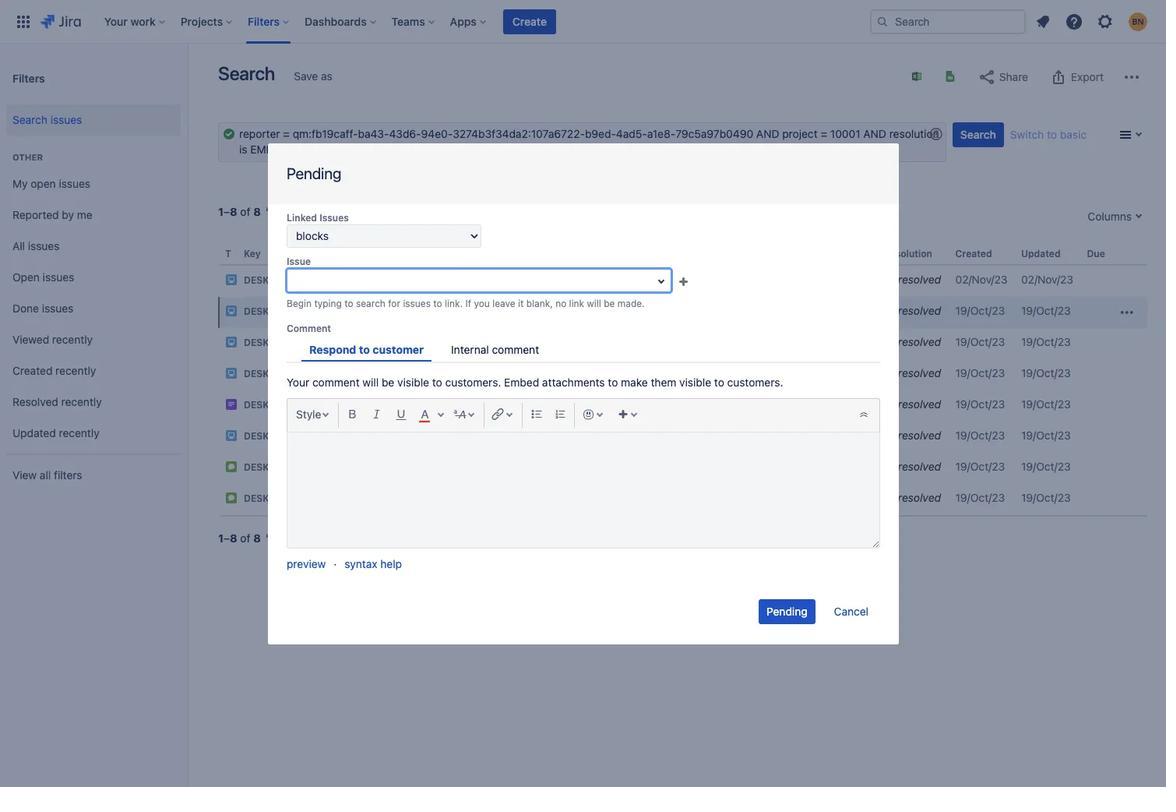 Task type: vqa. For each thing, say whether or not it's contained in the screenshot.
A requests that may require approval. Image
no



Task type: locate. For each thing, give the bounding box(es) containing it.
– up t
[[224, 205, 230, 218]]

1 vertical spatial waiting for support unresolved
[[769, 429, 942, 442]]

desk-9 help! this is a high priority request
[[244, 273, 461, 286]]

to left link.
[[433, 297, 442, 309]]

&
[[324, 429, 331, 442]]

0 vertical spatial it help image
[[225, 274, 238, 286]]

it help image for help! this is a high priority request
[[225, 274, 238, 286]]

desk- inside desk-7 automatically update linked requests
[[244, 337, 273, 348]]

6
[[273, 368, 279, 380]]

syntax help
[[344, 557, 402, 570]]

it help image left desk-3 link
[[225, 430, 238, 442]]

2 example customer link from the top
[[633, 304, 728, 317]]

1 vertical spatial is
[[315, 491, 323, 504]]

is right this
[[339, 273, 347, 286]]

as
[[321, 69, 333, 83]]

8 down service request image
[[230, 532, 237, 545]]

issues inside all issues link
[[28, 239, 60, 252]]

help
[[380, 557, 402, 570]]

waiting left approval
[[769, 398, 810, 410]]

0 vertical spatial support
[[834, 367, 880, 379]]

search inside group
[[12, 113, 48, 126]]

priority
[[384, 273, 420, 286]]

updated down resolved on the bottom of page
[[12, 426, 56, 439]]

0 vertical spatial it help image
[[225, 305, 238, 317]]

desk- right service request with approvals icon
[[244, 399, 273, 411]]

my
[[12, 177, 28, 190]]

search inside button
[[961, 128, 997, 141]]

desk- inside desk-3 agents & customers
[[244, 430, 273, 442]]

1 vertical spatial waiting
[[769, 398, 810, 410]]

1 it help image from the top
[[225, 274, 238, 286]]

for inside waiting for approval unresolved
[[813, 398, 832, 410]]

it help image left desk-6 link
[[225, 367, 238, 380]]

1 vertical spatial a
[[384, 366, 390, 380]]

agents
[[285, 429, 321, 442]]

1 horizontal spatial 02/nov/23
[[1022, 273, 1074, 286]]

1 horizontal spatial request
[[423, 273, 461, 286]]

requests down desk-9 help! this is a high priority request
[[329, 304, 373, 317]]

0 horizontal spatial 02/nov/23
[[956, 273, 1008, 286]]

open issues
[[12, 270, 74, 283]]

desk- inside "desk-2 capturing customer email requests"
[[244, 462, 273, 473]]

a left "jira"
[[384, 366, 390, 380]]

0 vertical spatial 1
[[218, 205, 224, 218]]

desk- inside desk-8 triaging requests into queues
[[244, 306, 273, 317]]

1 horizontal spatial comment
[[492, 343, 539, 356]]

1 horizontal spatial search
[[218, 62, 275, 84]]

requests down respond
[[324, 366, 368, 380]]

3 waiting from the top
[[769, 430, 810, 441]]

export
[[1072, 70, 1104, 83]]

example
[[633, 273, 676, 286], [633, 304, 676, 317], [633, 366, 676, 380], [633, 398, 676, 411], [633, 429, 676, 442]]

desk- up desk-6 link
[[244, 337, 273, 348]]

recently down resolved recently link
[[59, 426, 100, 439]]

example customer link for triaging requests into queues
[[633, 304, 728, 317]]

issue
[[462, 366, 488, 380]]

2 horizontal spatial a
[[384, 366, 390, 380]]

support up waiting for approval unresolved
[[834, 367, 880, 379]]

5 desk- from the top
[[244, 399, 273, 411]]

5 example customer link from the top
[[633, 429, 728, 442]]

1 example from the top
[[633, 273, 676, 286]]

it help image left desk-8 "link"
[[225, 305, 238, 317]]

it help image left desk-7 link
[[225, 336, 238, 348]]

it help image for automatically update linked requests
[[225, 336, 238, 348]]

comment
[[492, 343, 539, 356], [312, 375, 359, 389]]

2 support from the top
[[834, 430, 880, 441]]

1 horizontal spatial created
[[956, 248, 993, 260]]

waiting for support unresolved for agents & customers
[[769, 429, 942, 442]]

triaging
[[285, 304, 326, 317]]

5 example from the top
[[633, 429, 676, 442]]

0 horizontal spatial created
[[12, 364, 53, 377]]

customers.
[[445, 375, 501, 389], [727, 375, 783, 389]]

support down waiting for approval unresolved
[[834, 430, 880, 441]]

desk- for collecting
[[244, 399, 273, 411]]

0 vertical spatial is
[[339, 273, 347, 286]]

service request image
[[225, 461, 238, 473]]

will up the collecting custom request details link
[[362, 375, 379, 389]]

waiting inside waiting for approval unresolved
[[769, 398, 810, 410]]

0 horizontal spatial will
[[362, 375, 379, 389]]

6 desk- from the top
[[244, 430, 273, 442]]

customer down customers
[[338, 460, 385, 473]]

2 customers. from the left
[[727, 375, 783, 389]]

1 vertical spatial updated
[[12, 426, 56, 439]]

request
[[423, 273, 461, 286], [379, 398, 418, 411]]

help! this is a high priority request link
[[285, 273, 461, 286]]

to left make
[[608, 375, 618, 389]]

customer for linking requests to a jira software issue
[[679, 366, 728, 380]]

desk- inside desk-9 help! this is a high priority request
[[244, 274, 273, 286]]

export button
[[1042, 65, 1112, 90]]

resolved
[[12, 395, 58, 408]]

updated recently link
[[6, 418, 181, 449]]

is
[[339, 273, 347, 286], [315, 491, 323, 504]]

5 unassigned from the top
[[556, 429, 615, 442]]

0 horizontal spatial is
[[315, 491, 323, 504]]

1 – 8 of 8 down service request image
[[218, 532, 261, 545]]

recently down viewed recently link
[[55, 364, 96, 377]]

0 vertical spatial request
[[423, 273, 461, 286]]

0 horizontal spatial comment
[[312, 375, 359, 389]]

2 waiting for support unresolved from the top
[[769, 429, 942, 442]]

0 vertical spatial –
[[224, 205, 230, 218]]

2 unassigned from the top
[[556, 304, 615, 317]]

1 visible from the left
[[397, 375, 429, 389]]

2 – from the top
[[224, 532, 230, 545]]

8 unresolved from the top
[[884, 491, 942, 504]]

it help image
[[225, 274, 238, 286], [225, 336, 238, 348], [225, 430, 238, 442]]

1 waiting from the top
[[769, 367, 810, 379]]

1 – 8 of 8
[[218, 205, 261, 218], [218, 532, 261, 545]]

customer for agents & customers
[[679, 429, 728, 442]]

example customer link
[[633, 273, 728, 286], [633, 304, 728, 317], [633, 366, 728, 380], [633, 398, 728, 411], [633, 429, 728, 442]]

0 horizontal spatial visible
[[397, 375, 429, 389]]

example for triaging requests into queues
[[633, 304, 676, 317]]

unassigned for triaging requests into queues
[[556, 304, 615, 317]]

3 unassigned from the top
[[556, 366, 615, 380]]

created right resolution
[[956, 248, 993, 260]]

comment for your
[[312, 375, 359, 389]]

2 horizontal spatial search
[[961, 128, 997, 141]]

– down service request image
[[224, 532, 230, 545]]

2 visible from the left
[[679, 375, 711, 389]]

of down desk-1 link
[[240, 532, 251, 545]]

1 of from the top
[[240, 205, 251, 218]]

1 customer from the top
[[679, 273, 728, 286]]

Search field
[[871, 9, 1026, 34]]

service request image
[[225, 492, 238, 504]]

your
[[286, 375, 309, 389]]

a for to
[[384, 366, 390, 380]]

create banner
[[0, 0, 1167, 44]]

search left save
[[218, 62, 275, 84]]

desk-7 automatically update linked requests
[[244, 335, 471, 348]]

request?
[[335, 491, 379, 504]]

2 it help image from the top
[[225, 367, 238, 380]]

1 example customer link from the top
[[633, 273, 728, 286]]

None submit
[[759, 599, 815, 624]]

8 up key
[[253, 205, 261, 218]]

customer for collecting custom request details
[[679, 398, 728, 411]]

1 it help image from the top
[[225, 305, 238, 317]]

them
[[651, 375, 676, 389]]

1 vertical spatial search
[[12, 113, 48, 126]]

2 vertical spatial a
[[326, 491, 332, 504]]

visible right them
[[679, 375, 711, 389]]

1 vertical spatial support
[[834, 430, 880, 441]]

0 horizontal spatial be
[[381, 375, 394, 389]]

2 vertical spatial 1
[[218, 532, 224, 545]]

be
[[604, 297, 615, 309], [381, 375, 394, 389]]

1 desk- from the top
[[244, 274, 273, 286]]

1 vertical spatial of
[[240, 532, 251, 545]]

1 vertical spatial be
[[381, 375, 394, 389]]

1 horizontal spatial will
[[587, 297, 601, 309]]

internal
[[451, 343, 489, 356]]

2 example from the top
[[633, 304, 676, 317]]

leave
[[492, 297, 515, 309]]

0 horizontal spatial updated
[[12, 426, 56, 439]]

example customer
[[633, 273, 728, 286], [633, 304, 728, 317], [633, 366, 728, 380], [633, 398, 728, 411], [633, 429, 728, 442]]

waiting right medium image
[[769, 367, 810, 379]]

request down "jira"
[[379, 398, 418, 411]]

1 horizontal spatial a
[[350, 273, 356, 286]]

4 customer from the top
[[679, 398, 728, 411]]

it help image
[[225, 305, 238, 317], [225, 367, 238, 380]]

customer up "jira"
[[372, 343, 424, 356]]

issues for all issues
[[28, 239, 60, 252]]

2 vertical spatial waiting
[[769, 430, 810, 441]]

a left 'request?'
[[326, 491, 332, 504]]

recently inside updated recently link
[[59, 426, 100, 439]]

collecting
[[285, 398, 336, 411]]

1 support from the top
[[834, 367, 880, 379]]

my open issues
[[12, 177, 90, 190]]

recently for viewed recently
[[52, 332, 93, 346]]

recently inside viewed recently link
[[52, 332, 93, 346]]

visible up details on the bottom left of page
[[397, 375, 429, 389]]

created recently
[[12, 364, 96, 377]]

collecting custom request details link
[[285, 398, 454, 411]]

recently
[[52, 332, 93, 346], [55, 364, 96, 377], [61, 395, 102, 408], [59, 426, 100, 439]]

example for help! this is a high priority request
[[633, 273, 676, 286]]

0 vertical spatial waiting for support unresolved
[[769, 366, 942, 380]]

created for created recently
[[12, 364, 53, 377]]

created down the 'viewed'
[[12, 364, 53, 377]]

3 desk- from the top
[[244, 337, 273, 348]]

2 example customer from the top
[[633, 304, 728, 317]]

for left approval
[[813, 398, 832, 410]]

done issues link
[[6, 293, 181, 324]]

is right what
[[315, 491, 323, 504]]

viewed
[[12, 332, 49, 346]]

request up link.
[[423, 273, 461, 286]]

1 – 8 of 8 up t
[[218, 205, 261, 218]]

created
[[956, 248, 993, 260], [12, 364, 53, 377]]

desk- right service request image
[[244, 493, 273, 504]]

1 vertical spatial comment
[[312, 375, 359, 389]]

help!
[[285, 273, 312, 286]]

view
[[12, 468, 37, 481]]

will right the link
[[587, 297, 601, 309]]

preview
[[286, 557, 326, 570]]

linked issues
[[286, 212, 349, 223]]

open
[[31, 177, 56, 190]]

02/nov/23
[[956, 273, 1008, 286], [1022, 273, 1074, 286]]

customers. up medium icon at the bottom right of page
[[727, 375, 783, 389]]

1 vertical spatial –
[[224, 532, 230, 545]]

1 unassigned from the top
[[556, 273, 615, 286]]

respond
[[309, 343, 356, 356]]

6 unresolved from the top
[[884, 429, 942, 442]]

0 vertical spatial a
[[350, 273, 356, 286]]

4 example customer link from the top
[[633, 398, 728, 411]]

customers. down internal
[[445, 375, 501, 389]]

it help image down t
[[225, 274, 238, 286]]

desk- down desk-7 link
[[244, 368, 273, 380]]

waiting for support unresolved up waiting for approval unresolved
[[769, 366, 942, 380]]

reported by me
[[12, 208, 93, 221]]

of up key
[[240, 205, 251, 218]]

2 02/nov/23 from the left
[[1022, 273, 1074, 286]]

8 left begin
[[273, 306, 279, 317]]

a left high on the left top of page
[[350, 273, 356, 286]]

updated inside other group
[[12, 426, 56, 439]]

1 vertical spatial 1 – 8 of 8
[[218, 532, 261, 545]]

1 example customer from the top
[[633, 273, 728, 286]]

example customer link for help! this is a high priority request
[[633, 273, 728, 286]]

for down waiting for approval unresolved
[[813, 430, 832, 441]]

capturing
[[285, 460, 335, 473]]

comment
[[286, 322, 331, 334]]

3 example customer link from the top
[[633, 366, 728, 380]]

capturing customer email requests link
[[285, 460, 462, 473]]

issues
[[319, 212, 349, 223]]

desk-6 linking requests to a jira software issue
[[244, 366, 488, 380]]

what is a request? link
[[285, 491, 379, 504]]

all
[[40, 468, 51, 481]]

style link
[[291, 403, 336, 427]]

search button
[[953, 122, 1005, 147]]

1 vertical spatial it help image
[[225, 367, 238, 380]]

for up waiting for approval unresolved
[[813, 367, 832, 379]]

1 horizontal spatial visible
[[679, 375, 711, 389]]

recently for created recently
[[55, 364, 96, 377]]

desk- right service request icon
[[244, 462, 273, 473]]

comment up embed at the left
[[492, 343, 539, 356]]

requests right email
[[418, 460, 462, 473]]

issues inside done issues link
[[42, 301, 74, 315]]

3 example from the top
[[633, 366, 676, 380]]

view all filters link
[[6, 460, 181, 491]]

unassigned for agents & customers
[[556, 429, 615, 442]]

cancel link
[[825, 598, 877, 623]]

0 vertical spatial created
[[956, 248, 993, 260]]

primary element
[[9, 0, 871, 43]]

created inside other group
[[12, 364, 53, 377]]

desk- up desk-2 link
[[244, 430, 273, 442]]

4 unassigned from the top
[[556, 398, 615, 411]]

recently for updated recently
[[59, 426, 100, 439]]

0 vertical spatial waiting
[[769, 367, 810, 379]]

issues inside the open issues link
[[43, 270, 74, 283]]

example for linking requests to a jira software issue
[[633, 366, 676, 380]]

example for collecting custom request details
[[633, 398, 676, 411]]

issues inside my open issues link
[[59, 177, 90, 190]]

4 example from the top
[[633, 398, 676, 411]]

recently inside resolved recently link
[[61, 395, 102, 408]]

0 vertical spatial updated
[[1022, 248, 1061, 260]]

all issues link
[[6, 231, 181, 262]]

open in microsoft excel image
[[911, 70, 924, 83]]

3 customer from the top
[[679, 366, 728, 380]]

desk- for automatically
[[244, 337, 273, 348]]

search up other
[[12, 113, 48, 126]]

to
[[1048, 128, 1058, 141], [344, 297, 353, 309], [433, 297, 442, 309], [359, 343, 370, 356], [371, 366, 381, 380], [432, 375, 442, 389], [608, 375, 618, 389], [714, 375, 724, 389]]

make
[[621, 375, 648, 389]]

no
[[555, 297, 566, 309]]

0 vertical spatial 1 – 8 of 8
[[218, 205, 261, 218]]

waiting right medium icon at the bottom right of page
[[769, 430, 810, 441]]

5 customer from the top
[[679, 429, 728, 442]]

None text field
[[218, 122, 947, 162]]

3 example customer from the top
[[633, 366, 728, 380]]

issue
[[286, 255, 311, 267]]

0 horizontal spatial customers.
[[445, 375, 501, 389]]

update
[[356, 335, 392, 348]]

recently up the created recently
[[52, 332, 93, 346]]

2 vertical spatial it help image
[[225, 430, 238, 442]]

jira image
[[41, 12, 81, 31], [41, 12, 81, 31]]

desk-2 link
[[244, 462, 279, 473]]

desk-3 agents & customers
[[244, 429, 387, 442]]

desk- up desk-7 link
[[244, 306, 273, 317]]

0 vertical spatial of
[[240, 205, 251, 218]]

recently down created recently link on the top of page
[[61, 395, 102, 408]]

into
[[376, 304, 394, 317]]

comment up desk-4 collecting custom request details
[[312, 375, 359, 389]]

1 vertical spatial it help image
[[225, 336, 238, 348]]

automatically update linked requests link
[[285, 335, 471, 348]]

2 vertical spatial search
[[961, 128, 997, 141]]

desk- inside desk-6 linking requests to a jira software issue
[[244, 368, 273, 380]]

1 horizontal spatial be
[[604, 297, 615, 309]]

search left switch
[[961, 128, 997, 141]]

share link
[[970, 65, 1037, 90]]

it help image for agents & customers
[[225, 430, 238, 442]]

desk- down key
[[244, 274, 273, 286]]

to left basic
[[1048, 128, 1058, 141]]

waiting for approval unresolved
[[769, 398, 942, 411]]

0 vertical spatial customer
[[372, 343, 424, 356]]

0 horizontal spatial search
[[12, 113, 48, 126]]

recently inside created recently link
[[55, 364, 96, 377]]

support
[[834, 367, 880, 379], [834, 430, 880, 441]]

8 down desk-1 at the bottom left
[[253, 532, 261, 545]]

4 desk- from the top
[[244, 368, 273, 380]]

8 inside desk-8 triaging requests into queues
[[273, 306, 279, 317]]

3 it help image from the top
[[225, 430, 238, 442]]

email
[[388, 460, 415, 473]]

2 customer from the top
[[679, 304, 728, 317]]

save
[[294, 69, 318, 83]]

support for linking requests to a jira software issue
[[834, 367, 880, 379]]

1 vertical spatial created
[[12, 364, 53, 377]]

due
[[1088, 248, 1106, 260]]

0 vertical spatial be
[[604, 297, 615, 309]]

7 desk- from the top
[[244, 462, 273, 473]]

4 example customer from the top
[[633, 398, 728, 411]]

8 up t
[[230, 205, 237, 218]]

2 waiting from the top
[[769, 398, 810, 410]]

a for is
[[350, 273, 356, 286]]

1 waiting for support unresolved from the top
[[769, 366, 942, 380]]

0 vertical spatial comment
[[492, 343, 539, 356]]

3 unresolved from the top
[[884, 335, 942, 348]]

1 horizontal spatial customers.
[[727, 375, 783, 389]]

issues inside search issues link
[[50, 113, 82, 126]]

waiting for support unresolved down waiting for approval unresolved
[[769, 429, 942, 442]]

reported by me link
[[6, 200, 181, 231]]

2 desk- from the top
[[244, 306, 273, 317]]

desk- inside desk-4 collecting custom request details
[[244, 399, 273, 411]]

customer for triaging requests into queues
[[679, 304, 728, 317]]

example customer for collecting custom request details
[[633, 398, 728, 411]]

it help image for triaging requests into queues
[[225, 305, 238, 317]]

–
[[224, 205, 230, 218], [224, 532, 230, 545]]

2 it help image from the top
[[225, 336, 238, 348]]

for for linking requests to a jira software issue
[[813, 367, 832, 379]]

1 horizontal spatial updated
[[1022, 248, 1061, 260]]

0 horizontal spatial request
[[379, 398, 418, 411]]

example customer link for linking requests to a jira software issue
[[633, 366, 728, 380]]

internal comment
[[451, 343, 539, 356]]

be up the collecting custom request details link
[[381, 375, 394, 389]]

updated left due
[[1022, 248, 1061, 260]]

be left made.
[[604, 297, 615, 309]]

waiting for a
[[769, 367, 810, 379]]

created for created
[[956, 248, 993, 260]]

5 example customer from the top
[[633, 429, 728, 442]]



Task type: describe. For each thing, give the bounding box(es) containing it.
waiting for support unresolved for linking requests to a jira software issue
[[769, 366, 942, 380]]

1 vertical spatial 1
[[273, 493, 278, 504]]

desk-1 link
[[244, 493, 278, 504]]

style
[[296, 407, 321, 420]]

pending
[[286, 164, 341, 182]]

1 – from the top
[[224, 205, 230, 218]]

1 unresolved from the top
[[884, 273, 942, 286]]

service request with approvals image
[[225, 398, 238, 411]]

open issues link
[[6, 262, 181, 293]]

this
[[315, 273, 336, 286]]

9
[[273, 274, 279, 286]]

linking requests to a jira software issue link
[[285, 366, 488, 380]]

example customer link for collecting custom request details
[[633, 398, 728, 411]]

syntax help link
[[344, 557, 402, 570]]

switch to basic link
[[1011, 128, 1087, 141]]

comment for internal
[[492, 343, 539, 356]]

desk- for triaging
[[244, 306, 273, 317]]

filters
[[12, 71, 45, 85]]

5 unresolved from the top
[[884, 398, 942, 411]]

other group
[[6, 136, 181, 454]]

resolved recently
[[12, 395, 102, 408]]

create
[[513, 14, 547, 28]]

begin typing to search for issues to link.  if you leave it blank, no link will be made.
[[286, 297, 645, 309]]

my open issues link
[[6, 168, 181, 200]]

create button
[[503, 9, 556, 34]]

save as button
[[286, 64, 340, 89]]

for for collecting custom request details
[[813, 398, 832, 410]]

issues for done issues
[[42, 301, 74, 315]]

0 vertical spatial will
[[587, 297, 601, 309]]

internal comment link
[[443, 339, 547, 361]]

issues for search issues
[[50, 113, 82, 126]]

8 desk- from the top
[[244, 493, 273, 504]]

unassigned for linking requests to a jira software issue
[[556, 366, 615, 380]]

approval
[[834, 398, 885, 410]]

desk-2 capturing customer email requests
[[244, 460, 462, 473]]

syntax
[[344, 557, 377, 570]]

done
[[12, 301, 39, 315]]

link.
[[445, 297, 463, 309]]

desk-4 collecting custom request details
[[244, 398, 454, 411]]

2 unresolved from the top
[[884, 304, 942, 317]]

reported
[[12, 208, 59, 221]]

example customer link for agents & customers
[[633, 429, 728, 442]]

1 vertical spatial customer
[[338, 460, 385, 473]]

desk-1
[[244, 493, 278, 504]]

updated for updated
[[1022, 248, 1061, 260]]

filters
[[54, 468, 82, 481]]

open
[[12, 270, 40, 283]]

example customer for help! this is a high priority request
[[633, 273, 728, 286]]

typing
[[314, 297, 342, 309]]

search image
[[877, 15, 889, 28]]

high
[[359, 273, 381, 286]]

desk-6 link
[[244, 368, 279, 380]]

columns
[[1088, 210, 1132, 223]]

linking
[[285, 366, 322, 380]]

jira
[[393, 366, 411, 380]]

unassigned for help! this is a high priority request
[[556, 273, 615, 286]]

custom
[[339, 398, 376, 411]]

desk-7 link
[[244, 337, 278, 348]]

details
[[421, 398, 454, 411]]

1 02/nov/23 from the left
[[956, 273, 1008, 286]]

it help image for linking requests to a jira software issue
[[225, 367, 238, 380]]

view all filters
[[12, 468, 82, 481]]

resolved recently link
[[6, 387, 181, 418]]

support for agents & customers
[[834, 430, 880, 441]]

to left medium image
[[714, 375, 724, 389]]

linked
[[286, 212, 317, 223]]

save as
[[294, 69, 333, 83]]

to down respond to customer
[[371, 366, 381, 380]]

by
[[62, 208, 74, 221]]

medium image
[[747, 367, 760, 380]]

example customer for linking requests to a jira software issue
[[633, 366, 728, 380]]

switch to basic
[[1011, 128, 1087, 141]]

updated recently
[[12, 426, 100, 439]]

7
[[273, 337, 278, 348]]

for right search
[[388, 297, 400, 309]]

search issues group
[[6, 100, 181, 140]]

requests up software
[[427, 335, 471, 348]]

example customer for triaging requests into queues
[[633, 304, 728, 317]]

what
[[285, 491, 312, 504]]

desk-8 link
[[244, 306, 279, 317]]

desk- for help!
[[244, 274, 273, 286]]

Comment text field
[[286, 431, 880, 548]]

unassigned for collecting custom request details
[[556, 398, 615, 411]]

example for agents & customers
[[633, 429, 676, 442]]

summary
[[285, 248, 329, 260]]

if
[[465, 297, 471, 309]]

1 customers. from the left
[[445, 375, 501, 389]]

desk-4 link
[[244, 399, 279, 411]]

linked
[[395, 335, 424, 348]]

triaging requests into queues link
[[285, 304, 434, 317]]

1 vertical spatial request
[[379, 398, 418, 411]]

made.
[[618, 297, 645, 309]]

2 1 – 8 of 8 from the top
[[218, 532, 261, 545]]

1 vertical spatial will
[[362, 375, 379, 389]]

desk-3 link
[[244, 430, 279, 442]]

what is a request?
[[285, 491, 379, 504]]

resolution
[[884, 248, 933, 260]]

customers
[[334, 429, 387, 442]]

issues for open issues
[[43, 270, 74, 283]]

to up desk-6 linking requests to a jira software issue
[[359, 343, 370, 356]]

recently for resolved recently
[[61, 395, 102, 408]]

updated for updated recently
[[12, 426, 56, 439]]

to up details on the bottom left of page
[[432, 375, 442, 389]]

customer for help! this is a high priority request
[[679, 273, 728, 286]]

it
[[518, 297, 524, 309]]

automatically
[[285, 335, 353, 348]]

desk- for capturing
[[244, 462, 273, 473]]

example customer for agents & customers
[[633, 429, 728, 442]]

t
[[225, 248, 231, 260]]

1 1 – 8 of 8 from the top
[[218, 205, 261, 218]]

all issues
[[12, 239, 60, 252]]

viewed recently link
[[6, 324, 181, 355]]

preview link
[[286, 557, 326, 570]]

key
[[244, 248, 261, 260]]

1 horizontal spatial is
[[339, 273, 347, 286]]

all
[[12, 239, 25, 252]]

search for search button
[[961, 128, 997, 141]]

to right typing
[[344, 297, 353, 309]]

0 horizontal spatial a
[[326, 491, 332, 504]]

0 vertical spatial search
[[218, 62, 275, 84]]

desk- for agents
[[244, 430, 273, 442]]

4 unresolved from the top
[[884, 366, 942, 380]]

desk- for linking
[[244, 368, 273, 380]]

7 unresolved from the top
[[884, 460, 942, 473]]

Issue text field
[[286, 268, 671, 292]]

2
[[273, 462, 279, 473]]

basic
[[1061, 128, 1087, 141]]

4
[[273, 399, 279, 411]]

desk-8 triaging requests into queues
[[244, 304, 434, 317]]

search for search issues
[[12, 113, 48, 126]]

for for agents & customers
[[813, 430, 832, 441]]

waiting for details
[[769, 398, 810, 410]]

2 of from the top
[[240, 532, 251, 545]]

software
[[414, 366, 459, 380]]

queues
[[397, 304, 434, 317]]

columns button
[[1081, 204, 1148, 229]]

open in google sheets image
[[945, 70, 957, 83]]

created recently link
[[6, 355, 181, 387]]

medium image
[[747, 430, 760, 442]]



